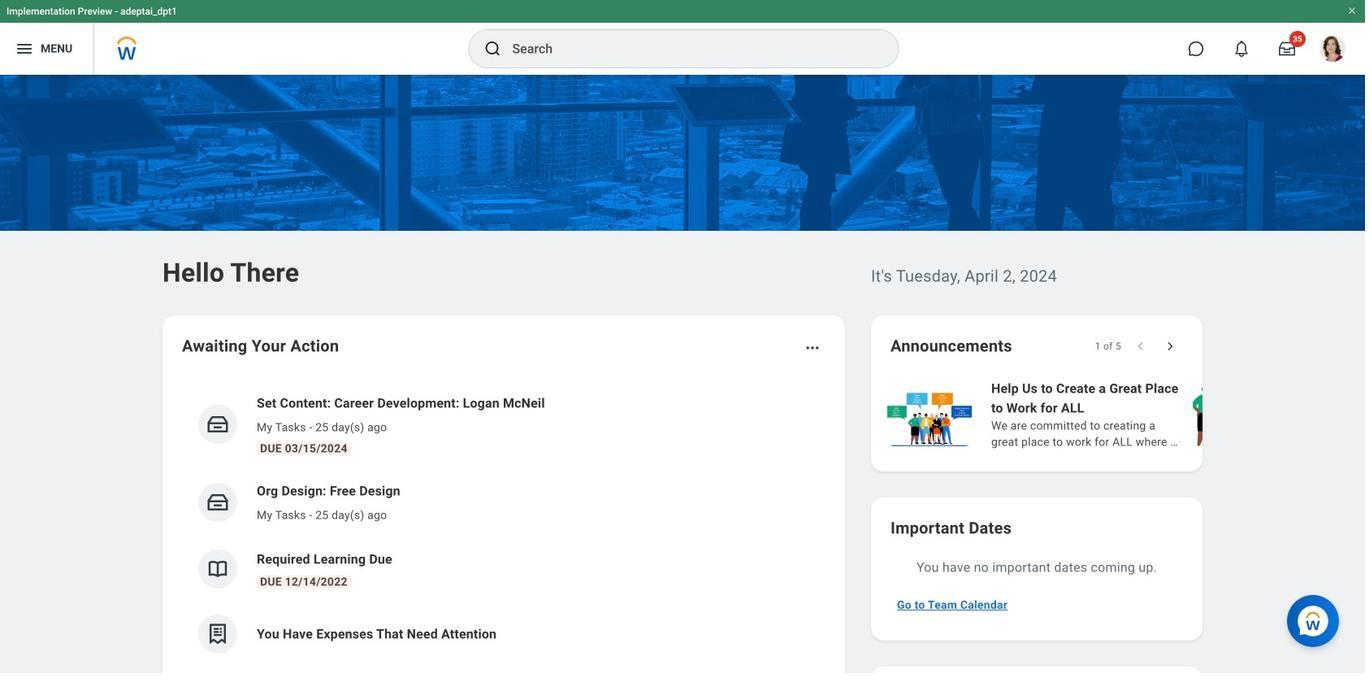 Task type: describe. For each thing, give the bounding box(es) containing it.
chevron right small image
[[1163, 338, 1179, 355]]

inbox image
[[206, 490, 230, 515]]

inbox image
[[206, 412, 230, 437]]

chevron left small image
[[1133, 338, 1150, 355]]

close environment banner image
[[1348, 6, 1358, 15]]

1 horizontal spatial list
[[885, 377, 1366, 452]]



Task type: locate. For each thing, give the bounding box(es) containing it.
book open image
[[206, 557, 230, 581]]

inbox large image
[[1280, 41, 1296, 57]]

0 horizontal spatial list
[[182, 381, 826, 667]]

status
[[1096, 340, 1122, 353]]

main content
[[0, 75, 1366, 673]]

Search Workday  search field
[[513, 31, 866, 67]]

related actions image
[[805, 340, 821, 356]]

justify image
[[15, 39, 34, 59]]

dashboard expenses image
[[206, 622, 230, 646]]

search image
[[483, 39, 503, 59]]

profile logan mcneil image
[[1320, 36, 1346, 65]]

banner
[[0, 0, 1366, 75]]

notifications large image
[[1234, 41, 1251, 57]]

list
[[885, 377, 1366, 452], [182, 381, 826, 667]]



Task type: vqa. For each thing, say whether or not it's contained in the screenshot.
avatar related to 5th menu item from the top
no



